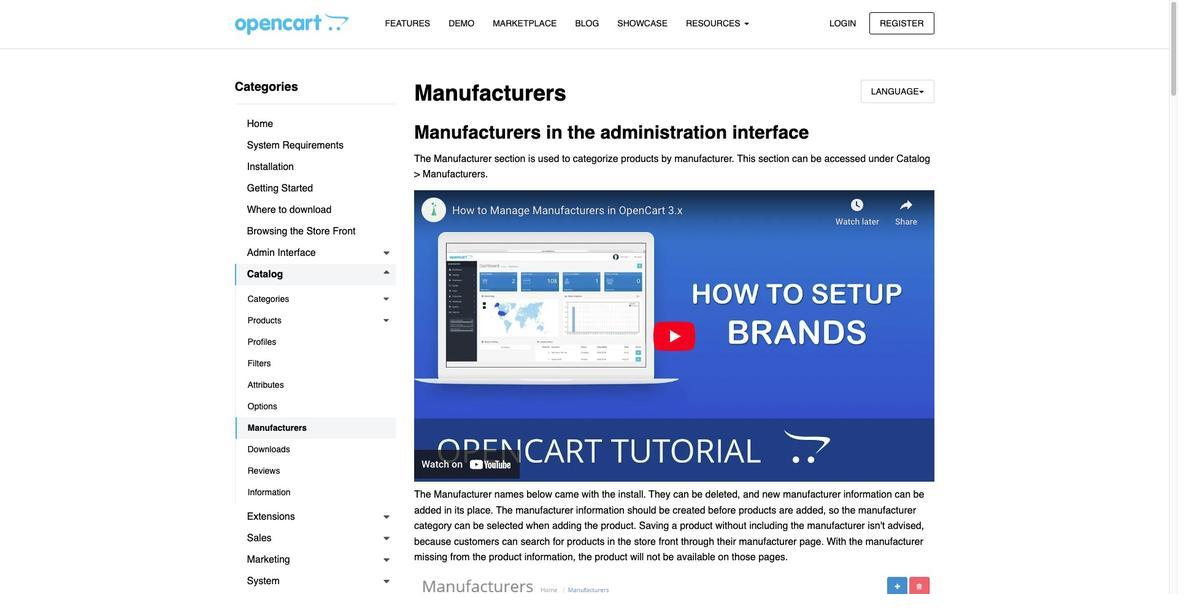 Task type: locate. For each thing, give the bounding box(es) containing it.
sales link
[[235, 528, 396, 549]]

the inside "link"
[[290, 226, 304, 237]]

features link
[[376, 13, 440, 34]]

isn't
[[868, 521, 885, 532]]

in down product.
[[608, 536, 615, 547]]

0 vertical spatial to
[[562, 153, 570, 164]]

store
[[307, 226, 330, 237]]

the down product.
[[618, 536, 632, 547]]

page.
[[800, 536, 824, 547]]

1 horizontal spatial catalog
[[897, 153, 931, 164]]

1 vertical spatial to
[[279, 204, 287, 215]]

register link
[[870, 12, 934, 34]]

1 vertical spatial catalog
[[247, 269, 283, 280]]

0 horizontal spatial information
[[576, 505, 625, 516]]

1 horizontal spatial section
[[759, 153, 790, 164]]

0 vertical spatial in
[[546, 122, 563, 143]]

2 vertical spatial manufacturers
[[248, 423, 307, 433]]

resources
[[686, 18, 743, 28]]

manufacturer for manufacturers.
[[434, 153, 492, 164]]

0 horizontal spatial in
[[444, 505, 452, 516]]

1 horizontal spatial in
[[546, 122, 563, 143]]

and
[[743, 489, 760, 500]]

reviews
[[248, 466, 280, 476]]

products left by
[[621, 153, 659, 164]]

0 horizontal spatial section
[[495, 153, 526, 164]]

names
[[495, 489, 524, 500]]

manufacturer up with
[[807, 521, 865, 532]]

be up advised,
[[914, 489, 924, 500]]

the up categorize on the top
[[568, 122, 595, 143]]

section
[[495, 153, 526, 164], [759, 153, 790, 164]]

can up created
[[673, 489, 689, 500]]

blog link
[[566, 13, 608, 34]]

categorize
[[573, 153, 618, 164]]

the up >
[[414, 153, 431, 164]]

opencart - open source shopping cart solution image
[[235, 13, 348, 35]]

information link
[[235, 482, 396, 503]]

be
[[811, 153, 822, 164], [692, 489, 703, 500], [914, 489, 924, 500], [659, 505, 670, 516], [473, 521, 484, 532], [663, 552, 674, 563]]

product down selected
[[489, 552, 522, 563]]

manufacturer for added
[[434, 489, 492, 500]]

can down its
[[455, 521, 471, 532]]

be inside the manufacturer section is used to categorize products by manufacturer. this section can be accessed under catalog > manufacturers.
[[811, 153, 822, 164]]

0 vertical spatial system
[[247, 140, 280, 151]]

when
[[526, 521, 550, 532]]

1 vertical spatial information
[[576, 505, 625, 516]]

system
[[247, 140, 280, 151], [247, 576, 280, 587]]

0 vertical spatial information
[[844, 489, 892, 500]]

system down marketing
[[247, 576, 280, 587]]

2 horizontal spatial products
[[739, 505, 777, 516]]

a
[[672, 521, 677, 532]]

profiles link
[[235, 331, 396, 353]]

section left is
[[495, 153, 526, 164]]

catalog right under at top
[[897, 153, 931, 164]]

0 horizontal spatial products
[[567, 536, 605, 547]]

be left accessed
[[811, 153, 822, 164]]

created
[[673, 505, 706, 516]]

catalog down admin
[[247, 269, 283, 280]]

installation
[[247, 161, 294, 172]]

the right so
[[842, 505, 856, 516]]

be up created
[[692, 489, 703, 500]]

2 horizontal spatial product
[[680, 521, 713, 532]]

system link
[[235, 571, 396, 592]]

its
[[455, 505, 465, 516]]

browsing the store front link
[[235, 221, 396, 242]]

system for system
[[247, 576, 280, 587]]

below
[[527, 489, 552, 500]]

products down and
[[739, 505, 777, 516]]

manufacturer inside the manufacturer section is used to categorize products by manufacturer. this section can be accessed under catalog > manufacturers.
[[434, 153, 492, 164]]

deleted,
[[706, 489, 741, 500]]

features
[[385, 18, 430, 28]]

product.
[[601, 521, 636, 532]]

0 vertical spatial the
[[414, 153, 431, 164]]

manufacturer
[[783, 489, 841, 500], [516, 505, 574, 516], [858, 505, 916, 516], [807, 521, 865, 532], [739, 536, 797, 547], [866, 536, 924, 547]]

manufacturer down including
[[739, 536, 797, 547]]

2 vertical spatial products
[[567, 536, 605, 547]]

the up selected
[[496, 505, 513, 516]]

system down the home
[[247, 140, 280, 151]]

catalog
[[897, 153, 931, 164], [247, 269, 283, 280]]

the down customers
[[473, 552, 486, 563]]

the left store
[[290, 226, 304, 237]]

section down interface
[[759, 153, 790, 164]]

can up advised,
[[895, 489, 911, 500]]

attributes link
[[235, 374, 396, 396]]

2 manufacturer from the top
[[434, 489, 492, 500]]

in up used
[[546, 122, 563, 143]]

manufacturers
[[414, 80, 567, 106], [414, 122, 541, 143], [248, 423, 307, 433]]

front
[[659, 536, 678, 547]]

1 manufacturer from the top
[[434, 153, 492, 164]]

manufacturer up manufacturers.
[[434, 153, 492, 164]]

demo link
[[440, 13, 484, 34]]

information down "with"
[[576, 505, 625, 516]]

front
[[333, 226, 356, 237]]

in
[[546, 122, 563, 143], [444, 505, 452, 516], [608, 536, 615, 547]]

showcase link
[[608, 13, 677, 34]]

marketplace link
[[484, 13, 566, 34]]

categories up products
[[248, 294, 289, 304]]

the
[[568, 122, 595, 143], [290, 226, 304, 237], [602, 489, 616, 500], [842, 505, 856, 516], [585, 521, 598, 532], [791, 521, 805, 532], [618, 536, 632, 547], [849, 536, 863, 547], [473, 552, 486, 563], [579, 552, 592, 563]]

product up through
[[680, 521, 713, 532]]

reviews link
[[235, 460, 396, 482]]

system requirements link
[[235, 135, 396, 157]]

can down selected
[[502, 536, 518, 547]]

including
[[749, 521, 788, 532]]

filters
[[248, 358, 271, 368]]

products
[[248, 315, 282, 325]]

installation link
[[235, 157, 396, 178]]

accessed
[[825, 153, 866, 164]]

register
[[880, 18, 924, 28]]

be down place. at the left bottom
[[473, 521, 484, 532]]

catalog inside the manufacturer section is used to categorize products by manufacturer. this section can be accessed under catalog > manufacturers.
[[897, 153, 931, 164]]

admin interface link
[[235, 242, 396, 264]]

place.
[[467, 505, 493, 516]]

system requirements
[[247, 140, 344, 151]]

manufacturer
[[434, 153, 492, 164], [434, 489, 492, 500]]

language
[[871, 87, 919, 96]]

categories up the home
[[235, 80, 298, 94]]

0 vertical spatial manufacturer
[[434, 153, 492, 164]]

advised,
[[888, 521, 924, 532]]

marketing
[[247, 554, 290, 565]]

manufacturer inside the manufacturer names below came with the install. they can be deleted, and new manufacturer information can be added in its place. the manufacturer information should be created before products are added, so the manufacturer category can be selected when adding the product. saving a product without including the manufacturer isn't advised, because customers can search for products in the store front through their manufacturer page. with the manufacturer missing from the product information, the product will not be available on those pages.
[[434, 489, 492, 500]]

to inside the manufacturer section is used to categorize products by manufacturer. this section can be accessed under catalog > manufacturers.
[[562, 153, 570, 164]]

the up added
[[414, 489, 431, 500]]

should
[[628, 505, 656, 516]]

so
[[829, 505, 839, 516]]

2 vertical spatial the
[[496, 505, 513, 516]]

can down interface
[[792, 153, 808, 164]]

0 horizontal spatial product
[[489, 552, 522, 563]]

can inside the manufacturer section is used to categorize products by manufacturer. this section can be accessed under catalog > manufacturers.
[[792, 153, 808, 164]]

pages.
[[759, 552, 788, 563]]

before
[[708, 505, 736, 516]]

options link
[[235, 396, 396, 417]]

from
[[450, 552, 470, 563]]

home link
[[235, 114, 396, 135]]

1 horizontal spatial products
[[621, 153, 659, 164]]

can
[[792, 153, 808, 164], [673, 489, 689, 500], [895, 489, 911, 500], [455, 521, 471, 532], [502, 536, 518, 547]]

products down the adding
[[567, 536, 605, 547]]

admin
[[247, 247, 275, 258]]

in left its
[[444, 505, 452, 516]]

1 vertical spatial manufacturer
[[434, 489, 492, 500]]

0 vertical spatial catalog
[[897, 153, 931, 164]]

1 section from the left
[[495, 153, 526, 164]]

to right used
[[562, 153, 570, 164]]

information
[[844, 489, 892, 500], [576, 505, 625, 516]]

products
[[621, 153, 659, 164], [739, 505, 777, 516], [567, 536, 605, 547]]

catalog link
[[235, 264, 396, 285]]

manufacturer up its
[[434, 489, 492, 500]]

store
[[634, 536, 656, 547]]

1 vertical spatial manufacturers
[[414, 122, 541, 143]]

1 vertical spatial system
[[247, 576, 280, 587]]

0 vertical spatial products
[[621, 153, 659, 164]]

information,
[[525, 552, 576, 563]]

1 vertical spatial the
[[414, 489, 431, 500]]

product left will
[[595, 552, 628, 563]]

2 system from the top
[[247, 576, 280, 587]]

filters link
[[235, 353, 396, 374]]

under
[[869, 153, 894, 164]]

to right where
[[279, 204, 287, 215]]

for
[[553, 536, 564, 547]]

the inside the manufacturer section is used to categorize products by manufacturer. this section can be accessed under catalog > manufacturers.
[[414, 153, 431, 164]]

1 system from the top
[[247, 140, 280, 151]]

0 horizontal spatial to
[[279, 204, 287, 215]]

the
[[414, 153, 431, 164], [414, 489, 431, 500], [496, 505, 513, 516]]

the manufacturer section is used to categorize products by manufacturer. this section can be accessed under catalog > manufacturers.
[[414, 153, 931, 180]]

customers
[[454, 536, 499, 547]]

information up the isn't
[[844, 489, 892, 500]]

information
[[248, 487, 291, 497]]

1 horizontal spatial to
[[562, 153, 570, 164]]

2 vertical spatial in
[[608, 536, 615, 547]]

missing
[[414, 552, 448, 563]]



Task type: describe. For each thing, give the bounding box(es) containing it.
requirements
[[283, 140, 344, 151]]

be down they
[[659, 505, 670, 516]]

not
[[647, 552, 660, 563]]

look manufacturer image
[[414, 574, 934, 594]]

0 vertical spatial categories
[[235, 80, 298, 94]]

getting started
[[247, 183, 313, 194]]

because
[[414, 536, 451, 547]]

adding
[[552, 521, 582, 532]]

0 horizontal spatial catalog
[[247, 269, 283, 280]]

through
[[681, 536, 715, 547]]

this
[[737, 153, 756, 164]]

the for the manufacturer names below came with the install. they can be deleted, and new manufacturer information can be added in its place. the manufacturer information should be created before products are added, so the manufacturer category can be selected when adding the product. saving a product without including the manufacturer isn't advised, because customers can search for products in the store front through their manufacturer page. with the manufacturer missing from the product information, the product will not be available on those pages.
[[414, 489, 431, 500]]

administration
[[600, 122, 727, 143]]

login
[[830, 18, 856, 28]]

category
[[414, 521, 452, 532]]

categories link
[[235, 288, 396, 310]]

those
[[732, 552, 756, 563]]

1 vertical spatial products
[[739, 505, 777, 516]]

interface
[[732, 122, 809, 143]]

2 section from the left
[[759, 153, 790, 164]]

system for system requirements
[[247, 140, 280, 151]]

added,
[[796, 505, 826, 516]]

their
[[717, 536, 736, 547]]

where
[[247, 204, 276, 215]]

home
[[247, 118, 273, 130]]

manufacturers link
[[235, 417, 396, 439]]

is
[[528, 153, 535, 164]]

demo
[[449, 18, 475, 28]]

be right not
[[663, 552, 674, 563]]

the manufacturer names below came with the install. they can be deleted, and new manufacturer information can be added in its place. the manufacturer information should be created before products are added, so the manufacturer category can be selected when adding the product. saving a product without including the manufacturer isn't advised, because customers can search for products in the store front through their manufacturer page. with the manufacturer missing from the product information, the product will not be available on those pages.
[[414, 489, 924, 563]]

manufacturers for manufacturers link
[[248, 423, 307, 433]]

used
[[538, 153, 559, 164]]

the right "with"
[[602, 489, 616, 500]]

interface
[[278, 247, 316, 258]]

sales
[[247, 533, 272, 544]]

the right information,
[[579, 552, 592, 563]]

getting
[[247, 183, 279, 194]]

are
[[779, 505, 794, 516]]

by
[[662, 153, 672, 164]]

install.
[[618, 489, 646, 500]]

>
[[414, 169, 420, 180]]

extensions link
[[235, 506, 396, 528]]

2 horizontal spatial in
[[608, 536, 615, 547]]

the for the manufacturer section is used to categorize products by manufacturer. this section can be accessed under catalog > manufacturers.
[[414, 153, 431, 164]]

available
[[677, 552, 716, 563]]

getting started link
[[235, 178, 396, 199]]

resources link
[[677, 13, 758, 34]]

they
[[649, 489, 671, 500]]

the right the adding
[[585, 521, 598, 532]]

manufacturers in the administration interface
[[414, 122, 809, 143]]

marketing link
[[235, 549, 396, 571]]

extensions
[[247, 511, 295, 522]]

manufacturer down advised,
[[866, 536, 924, 547]]

will
[[630, 552, 644, 563]]

where to download
[[247, 204, 332, 215]]

with
[[582, 489, 599, 500]]

attributes
[[248, 380, 284, 390]]

downloads
[[248, 444, 290, 454]]

1 horizontal spatial product
[[595, 552, 628, 563]]

manufacturers.
[[423, 169, 488, 180]]

search
[[521, 536, 550, 547]]

downloads link
[[235, 439, 396, 460]]

manufacturers for manufacturers in the administration interface
[[414, 122, 541, 143]]

without
[[716, 521, 747, 532]]

with
[[827, 536, 847, 547]]

admin interface
[[247, 247, 316, 258]]

the down are
[[791, 521, 805, 532]]

products inside the manufacturer section is used to categorize products by manufacturer. this section can be accessed under catalog > manufacturers.
[[621, 153, 659, 164]]

options
[[248, 401, 277, 411]]

saving
[[639, 521, 669, 532]]

blog
[[575, 18, 599, 28]]

to inside 'link'
[[279, 204, 287, 215]]

manufacturer up the isn't
[[858, 505, 916, 516]]

products link
[[235, 310, 396, 331]]

on
[[718, 552, 729, 563]]

came
[[555, 489, 579, 500]]

0 vertical spatial manufacturers
[[414, 80, 567, 106]]

login link
[[819, 12, 867, 34]]

1 vertical spatial in
[[444, 505, 452, 516]]

new
[[762, 489, 780, 500]]

marketplace
[[493, 18, 557, 28]]

the right with
[[849, 536, 863, 547]]

manufacturer up the "added," on the right bottom of the page
[[783, 489, 841, 500]]

1 horizontal spatial information
[[844, 489, 892, 500]]

language button
[[861, 80, 934, 103]]

where to download link
[[235, 199, 396, 221]]

1 vertical spatial categories
[[248, 294, 289, 304]]

manufacturer down below
[[516, 505, 574, 516]]

started
[[281, 183, 313, 194]]

manufacturer.
[[675, 153, 735, 164]]



Task type: vqa. For each thing, say whether or not it's contained in the screenshot.
Localisation "link"
no



